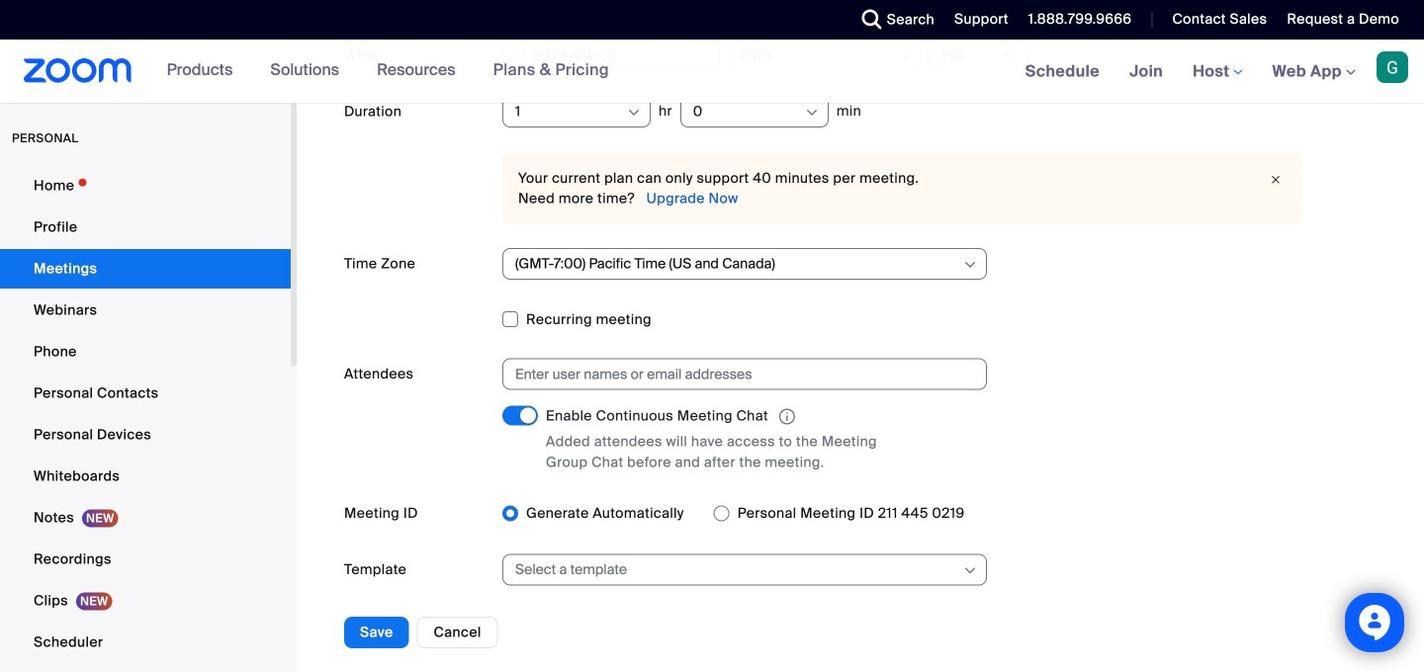 Task type: vqa. For each thing, say whether or not it's contained in the screenshot.
PERSONAL MENU Menu
yes



Task type: locate. For each thing, give the bounding box(es) containing it.
select meeting template text field
[[516, 556, 962, 585]]

application
[[546, 406, 922, 428]]

show options image
[[626, 105, 642, 121]]

banner
[[0, 40, 1425, 104]]

profile picture image
[[1377, 51, 1409, 83]]

Persistent Chat, enter email address,Enter user names or email addresses text field
[[516, 360, 957, 389]]

close image
[[1265, 170, 1288, 190]]

select time zone text field
[[516, 249, 962, 279]]

option group
[[503, 498, 1377, 530]]

personal menu menu
[[0, 166, 291, 673]]



Task type: describe. For each thing, give the bounding box(es) containing it.
meetings navigation
[[1011, 40, 1425, 104]]

product information navigation
[[152, 40, 624, 103]]

show options image
[[804, 105, 820, 121]]

learn more about enable continuous meeting chat image
[[774, 408, 801, 426]]

zoom logo image
[[24, 58, 132, 83]]



